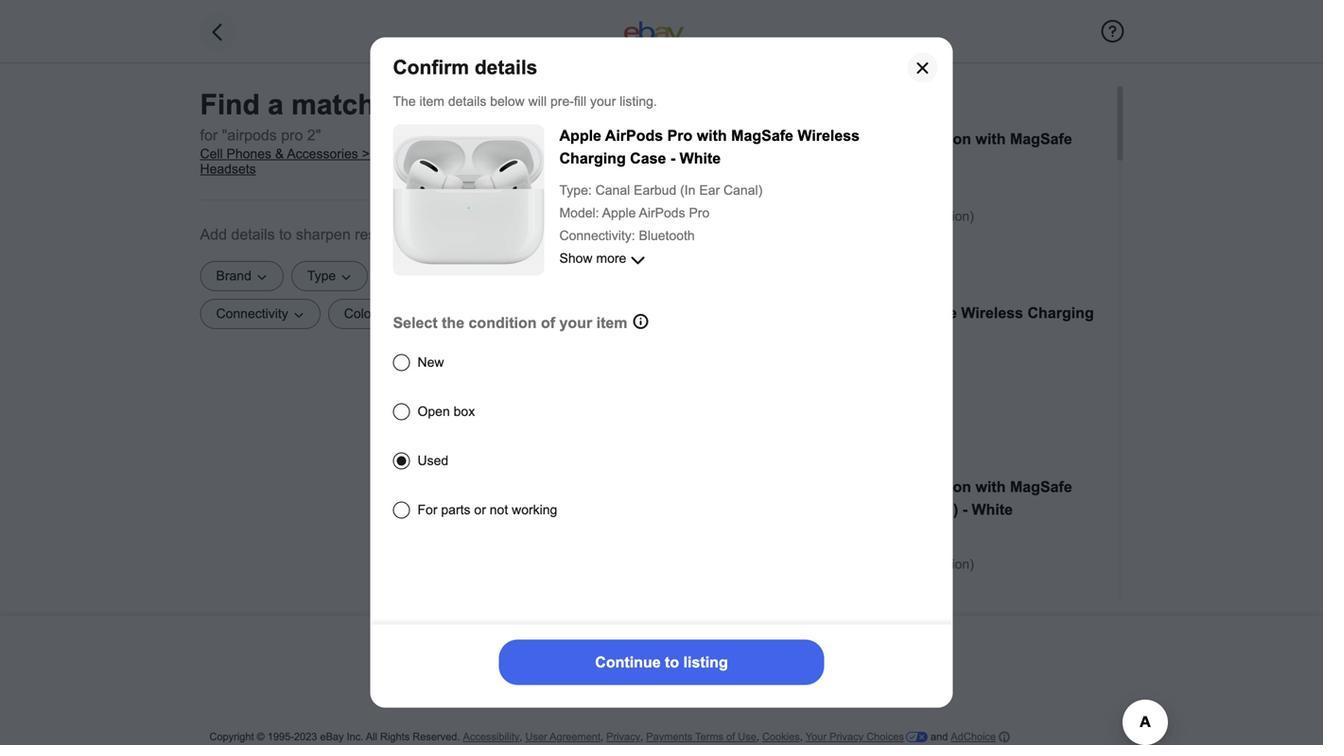 Task type: locate. For each thing, give the bounding box(es) containing it.
airpods
[[605, 127, 663, 144], [769, 131, 827, 148], [639, 206, 686, 220], [803, 209, 849, 224], [769, 305, 827, 322], [769, 479, 827, 496], [803, 557, 849, 572]]

1 (2nd from the top
[[877, 209, 904, 224]]

continue to listing button
[[499, 632, 825, 675], [499, 640, 825, 686]]

charging inside apple airpods pro 2nd generation with magsafe wireless charging case - white
[[790, 153, 856, 170]]

generation inside apple airpods pro 2nd generation with magsafe wireless charging case (usb‑c) - white
[[892, 479, 972, 496]]

1 horizontal spatial ear
[[863, 186, 884, 201]]

inc.
[[347, 731, 364, 743]]

2nd inside apple airpods pro 2nd generation with magsafe wireless charging case (usb‑c) - white
[[861, 479, 888, 496]]

canal for type: canal earbud (in ear canal) model: apple airpods pro connectivity: bluetooth show more
[[596, 183, 630, 198]]

generation)
[[908, 209, 975, 224], [908, 557, 975, 572]]

model: inside type: canal earbud (in ear canal) model: apple airpods pro (2nd generation)
[[723, 209, 763, 224]]

0 horizontal spatial accessories
[[287, 147, 358, 161]]

(2nd
[[877, 209, 904, 224], [877, 557, 904, 572]]

charging inside apple airpods pro 2nd generation with magsafe wireless charging case (usb‑c) - white
[[790, 502, 856, 519]]

to inside confirm details dialog
[[665, 654, 680, 671]]

0 horizontal spatial earbud
[[634, 183, 677, 198]]

find
[[200, 89, 260, 121]]

apple
[[560, 127, 602, 144], [723, 131, 765, 148], [602, 206, 636, 220], [766, 209, 800, 224], [723, 305, 765, 322], [723, 479, 765, 496], [766, 557, 800, 572]]

2nd for (usb‑c)
[[861, 479, 888, 496]]

1 vertical spatial your
[[560, 315, 593, 332]]

0 vertical spatial details
[[475, 56, 538, 78]]

2 vertical spatial details
[[231, 226, 275, 243]]

earbud inside type: canal earbud (in ear canal) model: apple airpods pro (2nd generation)
[[798, 186, 841, 201]]

1 vertical spatial item
[[597, 315, 628, 332]]

1 generation) from the top
[[908, 209, 975, 224]]

privacy link
[[607, 731, 641, 744]]

generation for white
[[892, 131, 972, 148]]

ear inside type: canal earbud (in ear canal) model: apple airpods pro (2nd generation)
[[863, 186, 884, 201]]

> down the item details below will pre-fill your listing.
[[516, 147, 524, 161]]

0 vertical spatial item
[[420, 94, 445, 109]]

of right condition
[[541, 315, 556, 332]]

show
[[560, 251, 593, 266]]

1 vertical spatial the
[[442, 315, 465, 332]]

(in down apple airpods pro 2nd generation with magsafe wireless charging case - white
[[844, 186, 860, 201]]

your down the show
[[560, 315, 593, 332]]

generation
[[892, 131, 972, 148], [892, 479, 972, 496]]

working
[[512, 503, 558, 518]]

select the condition of your item
[[393, 315, 628, 332]]

(in inside type: canal earbud (in ear canal) model: apple airpods pro (2nd generation)
[[844, 186, 860, 201]]

, left cookies
[[757, 731, 760, 743]]

parts
[[441, 503, 471, 518]]

> left phone
[[362, 147, 370, 161]]

apple airpods pro with magsafe wireless charging case - white inside button
[[723, 305, 1095, 344]]

magsafe inside apple airpods pro 2nd generation with magsafe wireless charging case - white
[[1011, 131, 1073, 148]]

2nd for -
[[861, 131, 888, 148]]

cell down for in the left top of the page
[[200, 147, 223, 161]]

- inside button
[[764, 327, 769, 344]]

2nd up type: canal earbud (in ear canal) model: apple airpods pro (2nd generation)
[[861, 131, 888, 148]]

your privacy choices link
[[806, 731, 928, 744]]

adchoice
[[951, 731, 997, 743]]

accessories down the 2"
[[287, 147, 358, 161]]

copyright
[[210, 731, 254, 743]]

charging inside button
[[1028, 305, 1095, 322]]

open
[[418, 404, 450, 419]]

to for 1st continue to listing button
[[667, 645, 679, 662]]

listing up terms
[[684, 654, 728, 671]]

- inside apple airpods pro 2nd generation with magsafe wireless charging case (usb‑c) - white
[[963, 502, 968, 519]]

white
[[680, 150, 721, 167], [910, 153, 951, 170], [773, 327, 814, 344], [972, 502, 1014, 519]]

, left the your
[[800, 731, 803, 743]]

2 2nd from the top
[[861, 479, 888, 496]]

1 horizontal spatial item
[[597, 315, 628, 332]]

canal) inside type: canal earbud (in ear canal) model: apple airpods pro connectivity: bluetooth show more
[[724, 183, 763, 198]]

airpods inside type: canal earbud (in ear canal) model: apple airpods pro connectivity: bluetooth show more
[[639, 206, 686, 220]]

1 privacy from the left
[[607, 731, 641, 743]]

-
[[671, 150, 676, 167], [901, 153, 906, 170], [764, 327, 769, 344], [963, 502, 968, 519]]

privacy
[[607, 731, 641, 743], [830, 731, 864, 743]]

apple inside apple airpods pro 2nd generation with magsafe wireless charging case - white
[[723, 131, 765, 148]]

with inside button
[[861, 305, 891, 322]]

0 horizontal spatial of
[[541, 315, 556, 332]]

canal) inside type: canal earbud (in ear canal) model: apple airpods pro (2nd generation)
[[888, 186, 927, 201]]

1 vertical spatial details
[[448, 94, 487, 109]]

add
[[200, 226, 227, 243]]

0 horizontal spatial privacy
[[607, 731, 641, 743]]

type:
[[560, 183, 592, 198], [723, 186, 756, 201]]

0 horizontal spatial (in
[[681, 183, 696, 198]]

model:
[[560, 206, 599, 220], [723, 209, 763, 224], [723, 557, 763, 572]]

generation inside apple airpods pro 2nd generation with magsafe wireless charging case - white
[[892, 131, 972, 148]]

your
[[590, 94, 616, 109], [560, 315, 593, 332]]

0 vertical spatial 2nd
[[861, 131, 888, 148]]

- inside confirm details dialog
[[671, 150, 676, 167]]

add details group
[[200, 261, 527, 337]]

magsafe inside apple airpods pro 2nd generation with magsafe wireless charging case (usb‑c) - white
[[1011, 479, 1073, 496]]

canal inside type: canal earbud (in ear canal) model: apple airpods pro (2nd generation)
[[760, 186, 794, 201]]

(usb‑c)
[[901, 502, 959, 519]]

earbud inside type: canal earbud (in ear canal) model: apple airpods pro connectivity: bluetooth show more
[[634, 183, 677, 198]]

your right fill
[[590, 94, 616, 109]]

1 horizontal spatial canal
[[760, 186, 794, 201]]

pro inside type: canal earbud (in ear canal) model: apple airpods pro (2nd generation)
[[853, 209, 874, 224]]

1 horizontal spatial cell
[[374, 147, 396, 161]]

the right select
[[442, 315, 465, 332]]

0 horizontal spatial type:
[[560, 183, 592, 198]]

top picks from the product library
[[557, 88, 752, 103]]

airpods inside type: canal earbud (in ear canal) model: apple airpods pro (2nd generation)
[[803, 209, 849, 224]]

0 horizontal spatial >
[[362, 147, 370, 161]]

0 vertical spatial generation
[[892, 131, 972, 148]]

confirm
[[393, 56, 469, 78]]

1 vertical spatial generation)
[[908, 557, 975, 572]]

white inside apple airpods pro 2nd generation with magsafe wireless charging case (usb‑c) - white
[[972, 502, 1014, 519]]

1 , from the left
[[520, 731, 523, 743]]

details right add
[[231, 226, 275, 243]]

continue inside confirm details dialog
[[595, 654, 661, 671]]

4 , from the left
[[757, 731, 760, 743]]

for
[[418, 503, 438, 518]]

0 horizontal spatial canal
[[596, 183, 630, 198]]

with inside confirm details dialog
[[697, 127, 727, 144]]

item down more
[[597, 315, 628, 332]]

3 , from the left
[[641, 731, 644, 743]]

ear
[[700, 183, 720, 198], [863, 186, 884, 201]]

earbud down apple airpods pro 2nd generation with magsafe wireless charging case - white
[[798, 186, 841, 201]]

and adchoice
[[928, 731, 997, 743]]

type: for type: canal earbud (in ear canal) model: apple airpods pro connectivity: bluetooth show more
[[560, 183, 592, 198]]

user agreement link
[[526, 731, 601, 744]]

0 vertical spatial generation)
[[908, 209, 975, 224]]

the
[[646, 88, 664, 103], [442, 315, 465, 332]]

"airpods
[[222, 127, 277, 144]]

and
[[931, 731, 949, 743]]

a
[[268, 89, 284, 121]]

continue
[[602, 645, 662, 662], [595, 654, 661, 671]]

model: apple airpods pro (2nd generation)
[[723, 557, 975, 572]]

continue to listing inside confirm details dialog
[[595, 654, 728, 671]]

1 horizontal spatial (in
[[844, 186, 860, 201]]

2nd
[[861, 131, 888, 148], [861, 479, 888, 496]]

, left payments
[[641, 731, 644, 743]]

listing up the payments terms of use link
[[683, 645, 722, 662]]

1 > from the left
[[362, 147, 370, 161]]

condition
[[469, 315, 537, 332]]

1 vertical spatial generation
[[892, 479, 972, 496]]

the right from
[[646, 88, 664, 103]]

2nd up model: apple airpods pro (2nd generation)
[[861, 479, 888, 496]]

1 horizontal spatial >
[[516, 147, 524, 161]]

(2nd down apple airpods pro 2nd generation with magsafe wireless charging case (usb‑c) - white
[[877, 557, 904, 572]]

with
[[697, 127, 727, 144], [976, 131, 1006, 148], [861, 305, 891, 322], [976, 479, 1006, 496]]

earbud for connectivity:
[[634, 183, 677, 198]]

0 vertical spatial apple airpods pro with magsafe wireless charging case - white
[[560, 127, 860, 167]]

(in for generation)
[[844, 186, 860, 201]]

of
[[541, 315, 556, 332], [727, 731, 735, 743]]

1 horizontal spatial accessories
[[441, 147, 513, 161]]

canal
[[596, 183, 630, 198], [760, 186, 794, 201]]

generation) down apple airpods pro 2nd generation with magsafe wireless charging case - white
[[908, 209, 975, 224]]

0 horizontal spatial the
[[442, 315, 465, 332]]

1 horizontal spatial canal)
[[888, 186, 927, 201]]

2 privacy from the left
[[830, 731, 864, 743]]

1 horizontal spatial privacy
[[830, 731, 864, 743]]

details up below
[[475, 56, 538, 78]]

select
[[393, 315, 438, 332]]

2nd inside apple airpods pro 2nd generation with magsafe wireless charging case - white
[[861, 131, 888, 148]]

of inside confirm details dialog
[[541, 315, 556, 332]]

1 vertical spatial apple airpods pro with magsafe wireless charging case - white
[[723, 305, 1095, 344]]

generation for -
[[892, 479, 972, 496]]

2023
[[294, 731, 317, 743]]

1 2nd from the top
[[861, 131, 888, 148]]

type: inside type: canal earbud (in ear canal) model: apple airpods pro (2nd generation)
[[723, 186, 756, 201]]

wireless inside apple airpods pro 2nd generation with magsafe wireless charging case (usb‑c) - white
[[723, 502, 786, 519]]

case inside apple airpods pro 2nd generation with magsafe wireless charging case (usb‑c) - white
[[860, 502, 897, 519]]

1 continue to listing button from the top
[[499, 632, 825, 675]]

bluetooth
[[639, 228, 695, 243]]

white inside apple airpods pro 2nd generation with magsafe wireless charging case - white
[[910, 153, 951, 170]]

ear for bluetooth
[[700, 183, 720, 198]]

>
[[362, 147, 370, 161], [516, 147, 524, 161]]

phone
[[400, 147, 438, 161]]

accessibility link
[[463, 731, 520, 744]]

listing.
[[620, 94, 658, 109]]

rights
[[380, 731, 410, 743]]

accessories
[[287, 147, 358, 161], [441, 147, 513, 161]]

with inside apple airpods pro 2nd generation with magsafe wireless charging case (usb‑c) - white
[[976, 479, 1006, 496]]

case inside button
[[723, 327, 760, 344]]

2 listing from the top
[[684, 654, 728, 671]]

results
[[355, 226, 400, 243]]

of left use
[[727, 731, 735, 743]]

all
[[366, 731, 378, 743]]

user
[[526, 731, 548, 743]]

, left 'user' on the bottom left of the page
[[520, 731, 523, 743]]

(2nd down apple airpods pro 2nd generation with magsafe wireless charging case - white
[[877, 209, 904, 224]]

2 , from the left
[[601, 731, 604, 743]]

adchoice link
[[951, 731, 1011, 745]]

0 vertical spatial of
[[541, 315, 556, 332]]

item right the
[[420, 94, 445, 109]]

white inside button
[[773, 327, 814, 344]]

privacy left payments
[[607, 731, 641, 743]]

privacy right the your
[[830, 731, 864, 743]]

canal for type: canal earbud (in ear canal) model: apple airpods pro (2nd generation)
[[760, 186, 794, 201]]

canal) for bluetooth
[[724, 183, 763, 198]]

2 cell from the left
[[374, 147, 396, 161]]

details for confirm details
[[475, 56, 538, 78]]

box
[[454, 404, 475, 419]]

0 vertical spatial your
[[590, 94, 616, 109]]

1 listing from the top
[[683, 645, 722, 662]]

wireless inside confirm details dialog
[[798, 127, 860, 144]]

apple airpods pro with magsafe wireless charging case - white
[[560, 127, 860, 167], [723, 305, 1095, 344]]

model: inside type: canal earbud (in ear canal) model: apple airpods pro connectivity: bluetooth show more
[[560, 206, 599, 220]]

pro inside type: canal earbud (in ear canal) model: apple airpods pro connectivity: bluetooth show more
[[689, 206, 710, 220]]

charging
[[560, 150, 626, 167], [790, 153, 856, 170], [1028, 305, 1095, 322], [790, 502, 856, 519]]

generation) down (usb‑c)
[[908, 557, 975, 572]]

1 cell from the left
[[200, 147, 223, 161]]

earbud for (2nd
[[798, 186, 841, 201]]

1 horizontal spatial type:
[[723, 186, 756, 201]]

show more button
[[560, 249, 646, 268]]

magsafe inside button
[[895, 305, 958, 322]]

1 vertical spatial of
[[727, 731, 735, 743]]

1 horizontal spatial the
[[646, 88, 664, 103]]

, left privacy 'link'
[[601, 731, 604, 743]]

1 vertical spatial 2nd
[[861, 479, 888, 496]]

copyright © 1995-2023 ebay inc. all rights reserved. accessibility , user agreement , privacy , payments terms of use , cookies , your privacy choices
[[210, 731, 905, 743]]

1 horizontal spatial earbud
[[798, 186, 841, 201]]

wireless inside apple airpods pro 2nd generation with magsafe wireless charging case - white
[[723, 153, 786, 170]]

confirm details dialog
[[0, 0, 1324, 746]]

2 continue to listing button from the top
[[499, 640, 825, 686]]

product
[[668, 88, 712, 103]]

(in up bluetooth
[[681, 183, 696, 198]]

wireless
[[798, 127, 860, 144], [723, 153, 786, 170], [962, 305, 1024, 322], [723, 502, 786, 519]]

,
[[520, 731, 523, 743], [601, 731, 604, 743], [641, 731, 644, 743], [757, 731, 760, 743], [800, 731, 803, 743]]

canal inside type: canal earbud (in ear canal) model: apple airpods pro connectivity: bluetooth show more
[[596, 183, 630, 198]]

pro
[[668, 127, 693, 144], [831, 131, 857, 148], [689, 206, 710, 220], [853, 209, 874, 224], [831, 305, 857, 322], [831, 479, 857, 496], [853, 557, 874, 572]]

continue to listing
[[602, 645, 722, 662], [595, 654, 728, 671]]

cell left phone
[[374, 147, 396, 161]]

2 generation from the top
[[892, 479, 972, 496]]

to
[[279, 226, 292, 243], [667, 645, 679, 662], [665, 654, 680, 671]]

magsafe
[[732, 127, 794, 144], [1011, 131, 1073, 148], [895, 305, 958, 322], [1011, 479, 1073, 496]]

magsafe inside confirm details dialog
[[732, 127, 794, 144]]

type: inside type: canal earbud (in ear canal) model: apple airpods pro connectivity: bluetooth show more
[[560, 183, 592, 198]]

0 horizontal spatial canal)
[[724, 183, 763, 198]]

(in for bluetooth
[[681, 183, 696, 198]]

0 vertical spatial (2nd
[[877, 209, 904, 224]]

(in inside type: canal earbud (in ear canal) model: apple airpods pro connectivity: bluetooth show more
[[681, 183, 696, 198]]

accessories right phone
[[441, 147, 513, 161]]

1 generation from the top
[[892, 131, 972, 148]]

ear inside type: canal earbud (in ear canal) model: apple airpods pro connectivity: bluetooth show more
[[700, 183, 720, 198]]

earbud up bluetooth
[[634, 183, 677, 198]]

2 > from the left
[[516, 147, 524, 161]]

earbud
[[634, 183, 677, 198], [798, 186, 841, 201]]

1 vertical spatial (2nd
[[877, 557, 904, 572]]

pro
[[281, 127, 303, 144]]

0 horizontal spatial ear
[[700, 183, 720, 198]]

0 horizontal spatial cell
[[200, 147, 223, 161]]

cell
[[200, 147, 223, 161], [374, 147, 396, 161]]

listing
[[683, 645, 722, 662], [684, 654, 728, 671]]

with inside apple airpods pro 2nd generation with magsafe wireless charging case - white
[[976, 131, 1006, 148]]

details down confirm details
[[448, 94, 487, 109]]



Task type: vqa. For each thing, say whether or not it's contained in the screenshot.
Car & Truck Parts & Accessories You Want Parts. We'Ve Got Millions Of Them. Let'S Ride!
no



Task type: describe. For each thing, give the bounding box(es) containing it.
airpods inside apple airpods pro 2nd generation with magsafe wireless charging case (usb‑c) - white
[[769, 479, 827, 496]]

new
[[418, 355, 444, 370]]

2 (2nd from the top
[[877, 557, 904, 572]]

library
[[716, 88, 752, 103]]

add details to sharpen results
[[200, 226, 400, 243]]

0 vertical spatial the
[[646, 88, 664, 103]]

pre-
[[551, 94, 574, 109]]

canal) for generation)
[[888, 186, 927, 201]]

case inside confirm details dialog
[[630, 150, 667, 167]]

match
[[292, 89, 375, 121]]

details for add details to sharpen results
[[231, 226, 275, 243]]

cell phones & accessories > cell phone accessories > headsets button
[[200, 147, 527, 177]]

the item details below will pre-fill your listing.
[[393, 94, 658, 109]]

airpods inside button
[[769, 305, 827, 322]]

model: for type: canal earbud (in ear canal) model: apple airpods pro (2nd generation)
[[723, 209, 763, 224]]

(2nd inside type: canal earbud (in ear canal) model: apple airpods pro (2nd generation)
[[877, 209, 904, 224]]

for
[[200, 127, 218, 144]]

connectivity:
[[560, 228, 636, 243]]

- inside apple airpods pro 2nd generation with magsafe wireless charging case - white
[[901, 153, 906, 170]]

case inside apple airpods pro 2nd generation with magsafe wireless charging case - white
[[860, 153, 897, 170]]

terms
[[696, 731, 724, 743]]

pro inside button
[[831, 305, 857, 322]]

1995-
[[268, 731, 294, 743]]

2"
[[307, 127, 321, 144]]

ear for generation)
[[863, 186, 884, 201]]

apple inside button
[[723, 305, 765, 322]]

open box
[[418, 404, 475, 419]]

type: canal earbud (in ear canal) model: apple airpods pro connectivity: bluetooth show more
[[560, 183, 763, 266]]

listing inside confirm details dialog
[[684, 654, 728, 671]]

your
[[806, 731, 827, 743]]

reserved.
[[413, 731, 460, 743]]

5 , from the left
[[800, 731, 803, 743]]

or
[[474, 503, 486, 518]]

top
[[557, 88, 578, 103]]

type: canal earbud (in ear canal) model: apple airpods pro (2nd generation)
[[723, 186, 975, 224]]

1 accessories from the left
[[287, 147, 358, 161]]

payments terms of use link
[[647, 731, 757, 744]]

headsets
[[200, 162, 256, 176]]

©
[[257, 731, 265, 743]]

payments
[[647, 731, 693, 743]]

confirm details
[[393, 56, 538, 78]]

for parts or not working
[[418, 503, 558, 518]]

pro inside apple airpods pro 2nd generation with magsafe wireless charging case (usb‑c) - white
[[831, 479, 857, 496]]

cookies link
[[763, 731, 800, 744]]

pro inside apple airpods pro 2nd generation with magsafe wireless charging case - white
[[831, 131, 857, 148]]

apple airpods pro 2nd generation with magsafe wireless charging case - white
[[723, 131, 1073, 170]]

apple airpods pro with magsafe wireless charging case - white inside confirm details dialog
[[560, 127, 860, 167]]

sharpen
[[296, 226, 351, 243]]

below
[[490, 94, 525, 109]]

to for second continue to listing button from the top
[[665, 654, 680, 671]]

from
[[616, 88, 642, 103]]

wireless inside button
[[962, 305, 1024, 322]]

cookies
[[763, 731, 800, 743]]

apple inside apple airpods pro 2nd generation with magsafe wireless charging case (usb‑c) - white
[[723, 479, 765, 496]]

used
[[418, 454, 449, 468]]

the
[[393, 94, 416, 109]]

accessibility
[[463, 731, 520, 743]]

use
[[738, 731, 757, 743]]

type: for type: canal earbud (in ear canal) model: apple airpods pro (2nd generation)
[[723, 186, 756, 201]]

apple airpods pro with magsafe wireless charging case - white button
[[557, 302, 1109, 453]]

1 horizontal spatial of
[[727, 731, 735, 743]]

agreement
[[550, 731, 601, 743]]

fill
[[574, 94, 587, 109]]

0 horizontal spatial item
[[420, 94, 445, 109]]

&
[[275, 147, 284, 161]]

not
[[490, 503, 508, 518]]

will
[[529, 94, 547, 109]]

more
[[597, 251, 627, 266]]

ebay
[[320, 731, 344, 743]]

charging inside confirm details dialog
[[560, 150, 626, 167]]

generation) inside type: canal earbud (in ear canal) model: apple airpods pro (2nd generation)
[[908, 209, 975, 224]]

airpods inside apple airpods pro 2nd generation with magsafe wireless charging case - white
[[769, 131, 827, 148]]

model: for type: canal earbud (in ear canal) model: apple airpods pro connectivity: bluetooth show more
[[560, 206, 599, 220]]

phones
[[227, 147, 272, 161]]

find a match for "airpods pro 2" cell phones & accessories > cell phone accessories > headsets
[[200, 89, 524, 176]]

white inside confirm details dialog
[[680, 150, 721, 167]]

apple inside type: canal earbud (in ear canal) model: apple airpods pro connectivity: bluetooth show more
[[602, 206, 636, 220]]

picks
[[582, 88, 612, 103]]

2 generation) from the top
[[908, 557, 975, 572]]

choices
[[867, 731, 905, 743]]

apple inside type: canal earbud (in ear canal) model: apple airpods pro (2nd generation)
[[766, 209, 800, 224]]

the inside confirm details dialog
[[442, 315, 465, 332]]

2 accessories from the left
[[441, 147, 513, 161]]

apple airpods pro 2nd generation with magsafe wireless charging case (usb‑c) - white
[[723, 479, 1073, 519]]



